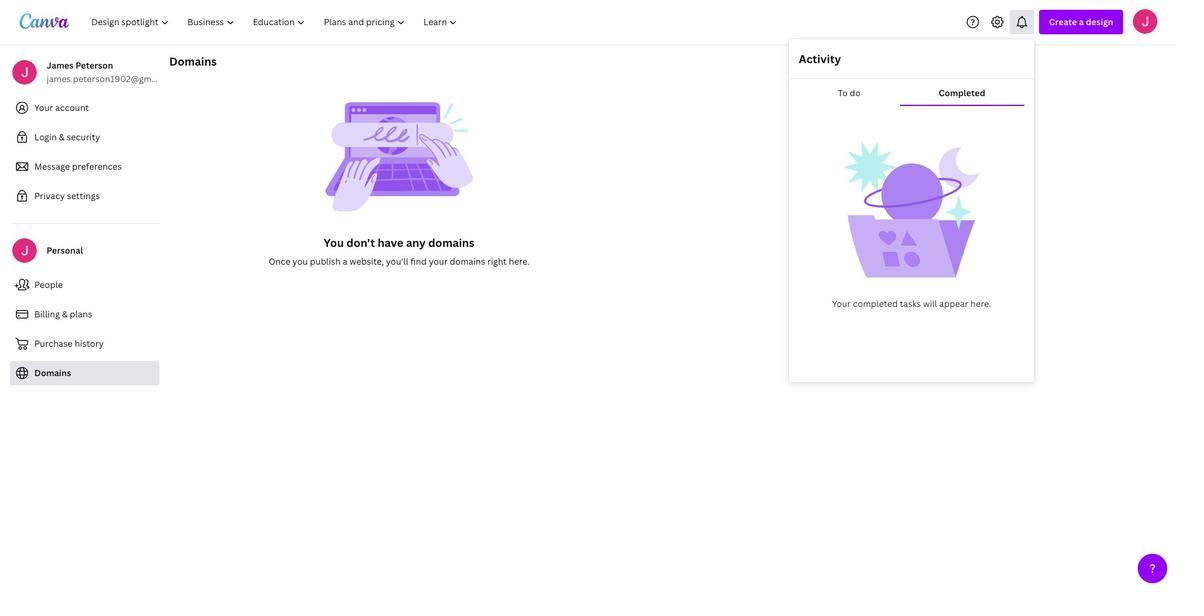 Task type: locate. For each thing, give the bounding box(es) containing it.
a picture of a folder opening up to show a planet, moon and stars. image
[[844, 143, 979, 278]]

a
[[1079, 16, 1084, 28], [343, 256, 348, 267]]

here. right appear
[[971, 298, 991, 310]]

preferences
[[72, 161, 122, 172]]

domains up your at the top left
[[428, 235, 475, 250]]

your left account
[[34, 102, 53, 113]]

billing & plans link
[[10, 302, 159, 327]]

& for login
[[59, 131, 65, 143]]

message
[[34, 161, 70, 172]]

0 vertical spatial here.
[[509, 256, 530, 267]]

0 vertical spatial domains
[[169, 54, 217, 69]]

your completed tasks will appear here.
[[832, 298, 991, 310]]

0 horizontal spatial a
[[343, 256, 348, 267]]

james peterson james.peterson1902@gmail.com
[[47, 59, 182, 85]]

purchase history
[[34, 338, 104, 350]]

your left the completed
[[832, 298, 851, 310]]

you
[[324, 235, 344, 250]]

website,
[[350, 256, 384, 267]]

login & security
[[34, 131, 100, 143]]

& right login
[[59, 131, 65, 143]]

completed
[[939, 87, 986, 99]]

&
[[59, 131, 65, 143], [62, 308, 68, 320]]

0 horizontal spatial here.
[[509, 256, 530, 267]]

your
[[429, 256, 448, 267]]

you don't have any domains once you publish a website, you'll find your domains right here.
[[269, 235, 530, 267]]

completed
[[853, 298, 898, 310]]

to do button
[[799, 82, 900, 105]]

1 vertical spatial domains
[[450, 256, 485, 267]]

right
[[487, 256, 507, 267]]

0 vertical spatial &
[[59, 131, 65, 143]]

1 vertical spatial your
[[832, 298, 851, 310]]

design
[[1086, 16, 1114, 28]]

domains
[[169, 54, 217, 69], [34, 367, 71, 379]]

people
[[34, 279, 63, 291]]

domains
[[428, 235, 475, 250], [450, 256, 485, 267]]

any
[[406, 235, 426, 250]]

0 vertical spatial your
[[34, 102, 53, 113]]

1 vertical spatial a
[[343, 256, 348, 267]]

your inside 'link'
[[34, 102, 53, 113]]

privacy
[[34, 190, 65, 202]]

0 horizontal spatial your
[[34, 102, 53, 113]]

you'll
[[386, 256, 408, 267]]

here.
[[509, 256, 530, 267], [971, 298, 991, 310]]

create a design
[[1049, 16, 1114, 28]]

1 horizontal spatial your
[[832, 298, 851, 310]]

once
[[269, 256, 290, 267]]

purchase history link
[[10, 332, 159, 356]]

login & security link
[[10, 125, 159, 150]]

& for billing
[[62, 308, 68, 320]]

here. right right
[[509, 256, 530, 267]]

1 horizontal spatial here.
[[971, 298, 991, 310]]

1 vertical spatial here.
[[971, 298, 991, 310]]

create
[[1049, 16, 1077, 28]]

0 vertical spatial a
[[1079, 16, 1084, 28]]

james peterson image
[[1133, 9, 1158, 33]]

your account link
[[10, 96, 159, 120]]

your
[[34, 102, 53, 113], [832, 298, 851, 310]]

1 horizontal spatial a
[[1079, 16, 1084, 28]]

your for your account
[[34, 102, 53, 113]]

message preferences
[[34, 161, 122, 172]]

domains right your at the top left
[[450, 256, 485, 267]]

peterson
[[76, 59, 113, 71]]

to
[[838, 87, 848, 99]]

0 vertical spatial domains
[[428, 235, 475, 250]]

security
[[67, 131, 100, 143]]

appear
[[939, 298, 969, 310]]

privacy settings
[[34, 190, 100, 202]]

1 vertical spatial &
[[62, 308, 68, 320]]

1 vertical spatial domains
[[34, 367, 71, 379]]

a left design
[[1079, 16, 1084, 28]]

& left plans
[[62, 308, 68, 320]]

a right publish
[[343, 256, 348, 267]]

a inside create a design dropdown button
[[1079, 16, 1084, 28]]

your account
[[34, 102, 89, 113]]

billing
[[34, 308, 60, 320]]

account
[[55, 102, 89, 113]]

will
[[923, 298, 937, 310]]

activity
[[799, 52, 841, 66]]



Task type: vqa. For each thing, say whether or not it's contained in the screenshot.
2
no



Task type: describe. For each thing, give the bounding box(es) containing it.
don't
[[347, 235, 375, 250]]

find
[[411, 256, 427, 267]]

privacy settings link
[[10, 184, 159, 208]]

to do
[[838, 87, 861, 99]]

a inside you don't have any domains once you publish a website, you'll find your domains right here.
[[343, 256, 348, 267]]

your for your completed tasks will appear here.
[[832, 298, 851, 310]]

history
[[75, 338, 104, 350]]

james.peterson1902@gmail.com
[[47, 73, 182, 85]]

message preferences link
[[10, 155, 159, 179]]

have
[[378, 235, 404, 250]]

settings
[[67, 190, 100, 202]]

people link
[[10, 273, 159, 297]]

top level navigation element
[[83, 10, 468, 34]]

do
[[850, 87, 861, 99]]

purchase
[[34, 338, 73, 350]]

login
[[34, 131, 57, 143]]

james
[[47, 59, 74, 71]]

completed button
[[900, 82, 1025, 105]]

publish
[[310, 256, 341, 267]]

plans
[[70, 308, 92, 320]]

domains link
[[10, 361, 159, 386]]

here. inside you don't have any domains once you publish a website, you'll find your domains right here.
[[509, 256, 530, 267]]

1 horizontal spatial domains
[[169, 54, 217, 69]]

billing & plans
[[34, 308, 92, 320]]

tasks
[[900, 298, 921, 310]]

you
[[293, 256, 308, 267]]

personal
[[47, 245, 83, 256]]

create a design button
[[1040, 10, 1123, 34]]

0 horizontal spatial domains
[[34, 367, 71, 379]]



